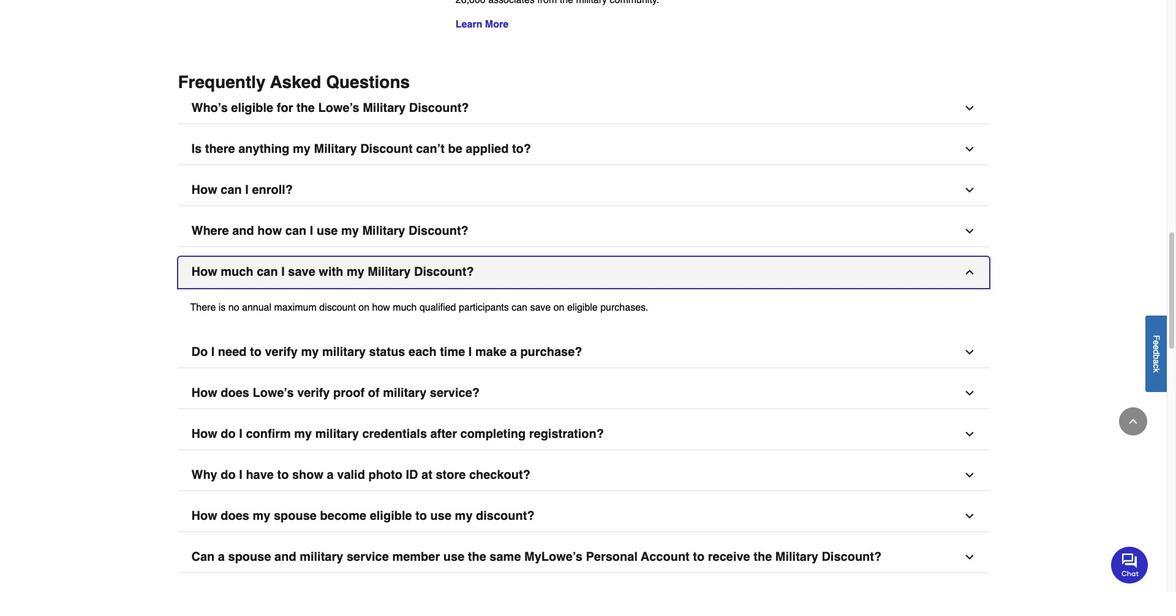 Task type: locate. For each thing, give the bounding box(es) containing it.
on down how much can i save with my military discount? button in the top of the page
[[554, 303, 564, 314]]

can up the annual
[[257, 265, 278, 279]]

chevron down image inside how does my spouse become eligible to use my discount? button
[[963, 511, 976, 523]]

and
[[232, 224, 254, 238], [274, 551, 296, 565]]

2 vertical spatial chevron down image
[[963, 470, 976, 482]]

and inside where and how can i use my military discount? button
[[232, 224, 254, 238]]

chevron down image for checkout?
[[963, 470, 976, 482]]

1 e from the top
[[1152, 341, 1161, 345]]

why
[[191, 469, 217, 483]]

4 how from the top
[[191, 427, 217, 442]]

0 vertical spatial lowe's
[[318, 101, 359, 115]]

make
[[475, 345, 507, 359]]

eligible down how much can i save with my military discount? button in the top of the page
[[567, 303, 598, 314]]

0 horizontal spatial eligible
[[231, 101, 273, 115]]

eligible down "photo"
[[370, 510, 412, 524]]

save up purchase? at bottom left
[[530, 303, 551, 314]]

there
[[205, 142, 235, 156]]

discount?
[[476, 510, 535, 524]]

does for my
[[221, 510, 249, 524]]

do left confirm
[[221, 427, 236, 442]]

i left have
[[239, 469, 242, 483]]

my right with
[[347, 265, 364, 279]]

checkout?
[[469, 469, 530, 483]]

how down 'why'
[[191, 510, 217, 524]]

eligible left for
[[231, 101, 273, 115]]

1 vertical spatial chevron down image
[[963, 347, 976, 359]]

my up 'how much can i save with my military discount?'
[[341, 224, 359, 238]]

my right confirm
[[294, 427, 312, 442]]

does for lowe's
[[221, 386, 249, 401]]

lowe's
[[318, 101, 359, 115], [253, 386, 294, 401]]

how can i enroll?
[[191, 183, 293, 197]]

0 vertical spatial verify
[[265, 345, 298, 359]]

chevron up image
[[1127, 416, 1139, 428]]

0 vertical spatial eligible
[[231, 101, 273, 115]]

lowe's down questions
[[318, 101, 359, 115]]

a up k
[[1152, 360, 1161, 364]]

do
[[191, 345, 208, 359]]

0 vertical spatial and
[[232, 224, 254, 238]]

b
[[1152, 355, 1161, 360]]

the left the same
[[468, 551, 486, 565]]

military
[[322, 345, 366, 359], [383, 386, 427, 401], [315, 427, 359, 442], [300, 551, 343, 565]]

i left enroll?
[[245, 183, 249, 197]]

chevron down image inside where and how can i use my military discount? button
[[963, 225, 976, 238]]

1 horizontal spatial eligible
[[370, 510, 412, 524]]

how can i enroll? button
[[178, 175, 989, 206]]

how for how do i confirm my military credentials after completing registration?
[[191, 427, 217, 442]]

chevron down image inside the is there anything my military discount can't be applied to? button
[[963, 143, 976, 156]]

show
[[292, 469, 323, 483]]

2 does from the top
[[221, 510, 249, 524]]

much left qualified
[[393, 303, 417, 314]]

0 horizontal spatial spouse
[[228, 551, 271, 565]]

chevron down image inside how do i confirm my military credentials after completing registration? button
[[963, 429, 976, 441]]

e up "b"
[[1152, 345, 1161, 350]]

is
[[191, 142, 202, 156]]

1 how from the top
[[191, 183, 217, 197]]

1 chevron down image from the top
[[963, 102, 976, 114]]

same
[[490, 551, 521, 565]]

do for how
[[221, 427, 236, 442]]

why do i have to show a valid photo id at store checkout? button
[[178, 461, 989, 492]]

lowe's up confirm
[[253, 386, 294, 401]]

military right "of"
[[383, 386, 427, 401]]

much up no
[[221, 265, 253, 279]]

1 horizontal spatial much
[[393, 303, 417, 314]]

valid
[[337, 469, 365, 483]]

verify down maximum
[[265, 345, 298, 359]]

can inside how can i enroll? button
[[221, 183, 242, 197]]

a right make
[[510, 345, 517, 359]]

verify inside do i need to verify my military status each time i make a purchase? button
[[265, 345, 298, 359]]

0 vertical spatial chevron down image
[[963, 102, 976, 114]]

how inside button
[[191, 265, 217, 279]]

save left with
[[288, 265, 315, 279]]

confirm
[[246, 427, 291, 442]]

can down enroll?
[[285, 224, 306, 238]]

0 horizontal spatial and
[[232, 224, 254, 238]]

0 vertical spatial how
[[257, 224, 282, 238]]

does down the need
[[221, 386, 249, 401]]

eligible inside button
[[370, 510, 412, 524]]

f
[[1152, 335, 1161, 341]]

military
[[363, 101, 406, 115], [314, 142, 357, 156], [362, 224, 405, 238], [368, 265, 411, 279], [775, 551, 818, 565]]

after
[[430, 427, 457, 442]]

discount? inside "button"
[[409, 101, 469, 115]]

1 do from the top
[[221, 427, 236, 442]]

2 do from the top
[[221, 469, 236, 483]]

1 horizontal spatial spouse
[[274, 510, 317, 524]]

anything
[[238, 142, 289, 156]]

on
[[359, 303, 369, 314], [554, 303, 564, 314]]

can
[[221, 183, 242, 197], [285, 224, 306, 238], [257, 265, 278, 279], [512, 303, 527, 314]]

verify left proof on the bottom left of page
[[297, 386, 330, 401]]

how do i confirm my military credentials after completing registration? button
[[178, 420, 989, 451]]

2 on from the left
[[554, 303, 564, 314]]

1 does from the top
[[221, 386, 249, 401]]

2 horizontal spatial the
[[754, 551, 772, 565]]

a right can
[[218, 551, 225, 565]]

save inside button
[[288, 265, 315, 279]]

0 vertical spatial does
[[221, 386, 249, 401]]

1 vertical spatial eligible
[[567, 303, 598, 314]]

chevron down image inside can a spouse and military service member use the same mylowe's personal account to receive the military discount? button
[[963, 552, 976, 564]]

chevron down image inside do i need to verify my military status each time i make a purchase? button
[[963, 347, 976, 359]]

how up where
[[191, 183, 217, 197]]

discount
[[360, 142, 413, 156]]

i up maximum
[[281, 265, 285, 279]]

e up d
[[1152, 341, 1161, 345]]

do i need to verify my military status each time i make a purchase? button
[[178, 337, 989, 369]]

spouse
[[274, 510, 317, 524], [228, 551, 271, 565]]

chevron down image
[[963, 143, 976, 156], [963, 184, 976, 197], [963, 225, 976, 238], [963, 388, 976, 400], [963, 429, 976, 441], [963, 511, 976, 523], [963, 552, 976, 564]]

2 how from the top
[[191, 265, 217, 279]]

0 vertical spatial do
[[221, 427, 236, 442]]

on right discount
[[359, 303, 369, 314]]

use for eligible
[[430, 510, 452, 524]]

0 vertical spatial save
[[288, 265, 315, 279]]

at
[[421, 469, 432, 483]]

1 horizontal spatial and
[[274, 551, 296, 565]]

no
[[228, 303, 239, 314]]

chevron down image inside how can i enroll? button
[[963, 184, 976, 197]]

how
[[257, 224, 282, 238], [372, 303, 390, 314]]

the right for
[[296, 101, 315, 115]]

1 vertical spatial does
[[221, 510, 249, 524]]

3 how from the top
[[191, 386, 217, 401]]

learn more link
[[456, 19, 508, 30]]

2 vertical spatial use
[[443, 551, 464, 565]]

5 how from the top
[[191, 510, 217, 524]]

how for how does my spouse become eligible to use my discount?
[[191, 510, 217, 524]]

0 vertical spatial use
[[317, 224, 338, 238]]

0 horizontal spatial much
[[221, 265, 253, 279]]

6 chevron down image from the top
[[963, 511, 976, 523]]

spouse down show
[[274, 510, 317, 524]]

1 vertical spatial verify
[[297, 386, 330, 401]]

4 chevron down image from the top
[[963, 388, 976, 400]]

i inside button
[[245, 183, 249, 197]]

1 vertical spatial spouse
[[228, 551, 271, 565]]

how does my spouse become eligible to use my discount? button
[[178, 502, 989, 533]]

how up there
[[191, 265, 217, 279]]

spouse right can
[[228, 551, 271, 565]]

0 vertical spatial much
[[221, 265, 253, 279]]

2 chevron down image from the top
[[963, 347, 976, 359]]

to left receive
[[693, 551, 705, 565]]

can right the participants
[[512, 303, 527, 314]]

2 e from the top
[[1152, 345, 1161, 350]]

purchase?
[[520, 345, 582, 359]]

the right receive
[[754, 551, 772, 565]]

can left enroll?
[[221, 183, 242, 197]]

how down do
[[191, 386, 217, 401]]

frequently
[[178, 72, 266, 92]]

0 horizontal spatial save
[[288, 265, 315, 279]]

1 chevron down image from the top
[[963, 143, 976, 156]]

learn more
[[456, 19, 508, 30]]

chevron down image inside how does lowe's verify proof of military service? button
[[963, 388, 976, 400]]

status
[[369, 345, 405, 359]]

how inside button
[[191, 183, 217, 197]]

military left service
[[300, 551, 343, 565]]

i right do
[[211, 345, 215, 359]]

2 chevron down image from the top
[[963, 184, 976, 197]]

chevron down image for the
[[963, 552, 976, 564]]

1 horizontal spatial lowe's
[[318, 101, 359, 115]]

chevron up image
[[963, 266, 976, 279]]

1 vertical spatial and
[[274, 551, 296, 565]]

a
[[510, 345, 517, 359], [1152, 360, 1161, 364], [327, 469, 334, 483], [218, 551, 225, 565]]

how down enroll?
[[257, 224, 282, 238]]

my
[[293, 142, 311, 156], [341, 224, 359, 238], [347, 265, 364, 279], [301, 345, 319, 359], [294, 427, 312, 442], [253, 510, 270, 524], [455, 510, 473, 524]]

use down the 'store'
[[430, 510, 452, 524]]

purchases.
[[600, 303, 648, 314]]

use right member
[[443, 551, 464, 565]]

0 horizontal spatial how
[[257, 224, 282, 238]]

discount?
[[409, 101, 469, 115], [409, 224, 469, 238], [414, 265, 474, 279], [822, 551, 882, 565]]

7 chevron down image from the top
[[963, 552, 976, 564]]

do
[[221, 427, 236, 442], [221, 469, 236, 483]]

chevron down image
[[963, 102, 976, 114], [963, 347, 976, 359], [963, 470, 976, 482]]

0 horizontal spatial lowe's
[[253, 386, 294, 401]]

does down have
[[221, 510, 249, 524]]

use
[[317, 224, 338, 238], [430, 510, 452, 524], [443, 551, 464, 565]]

how up 'why'
[[191, 427, 217, 442]]

chevron down image inside why do i have to show a valid photo id at store checkout? button
[[963, 470, 976, 482]]

to
[[250, 345, 262, 359], [277, 469, 289, 483], [415, 510, 427, 524], [693, 551, 705, 565]]

3 chevron down image from the top
[[963, 225, 976, 238]]

1 vertical spatial do
[[221, 469, 236, 483]]

1 horizontal spatial how
[[372, 303, 390, 314]]

use up with
[[317, 224, 338, 238]]

how right discount
[[372, 303, 390, 314]]

1 vertical spatial lowe's
[[253, 386, 294, 401]]

1 horizontal spatial save
[[530, 303, 551, 314]]

3 chevron down image from the top
[[963, 470, 976, 482]]

0 horizontal spatial on
[[359, 303, 369, 314]]

the inside "button"
[[296, 101, 315, 115]]

1 horizontal spatial on
[[554, 303, 564, 314]]

who's eligible for the lowe's military discount?
[[191, 101, 469, 115]]

do right 'why'
[[221, 469, 236, 483]]

chevron down image for discount?
[[963, 225, 976, 238]]

i
[[245, 183, 249, 197], [310, 224, 313, 238], [281, 265, 285, 279], [211, 345, 215, 359], [469, 345, 472, 359], [239, 427, 242, 442], [239, 469, 242, 483]]

1 vertical spatial use
[[430, 510, 452, 524]]

5 chevron down image from the top
[[963, 429, 976, 441]]

verify
[[265, 345, 298, 359], [297, 386, 330, 401]]

0 horizontal spatial the
[[296, 101, 315, 115]]

2 vertical spatial eligible
[[370, 510, 412, 524]]

save
[[288, 265, 315, 279], [530, 303, 551, 314]]

f e e d b a c k button
[[1146, 316, 1167, 392]]

can a spouse and military service member use the same mylowe's personal account to receive the military discount? button
[[178, 543, 989, 574]]

eligible inside "button"
[[231, 101, 273, 115]]

how does lowe's verify proof of military service?
[[191, 386, 480, 401]]

the
[[296, 101, 315, 115], [468, 551, 486, 565], [754, 551, 772, 565]]



Task type: describe. For each thing, give the bounding box(es) containing it.
to right the need
[[250, 345, 262, 359]]

credentials
[[362, 427, 427, 442]]

1 vertical spatial save
[[530, 303, 551, 314]]

applied
[[466, 142, 509, 156]]

for
[[277, 101, 293, 115]]

verify inside how does lowe's verify proof of military service? button
[[297, 386, 330, 401]]

how for how can i enroll?
[[191, 183, 217, 197]]

registration?
[[529, 427, 604, 442]]

how for how much can i save with my military discount?
[[191, 265, 217, 279]]

f e e d b a c k
[[1152, 335, 1161, 373]]

frequently asked questions
[[178, 72, 410, 92]]

enroll?
[[252, 183, 293, 197]]

account
[[641, 551, 690, 565]]

time
[[440, 345, 465, 359]]

lowe's inside how does lowe's verify proof of military service? button
[[253, 386, 294, 401]]

can inside where and how can i use my military discount? button
[[285, 224, 306, 238]]

is
[[219, 303, 226, 314]]

who's eligible for the lowe's military discount? button
[[178, 93, 989, 124]]

of
[[368, 386, 380, 401]]

proof
[[333, 386, 365, 401]]

use inside button
[[317, 224, 338, 238]]

mylowe's
[[524, 551, 583, 565]]

i right time
[[469, 345, 472, 359]]

qualified
[[420, 303, 456, 314]]

0 vertical spatial spouse
[[274, 510, 317, 524]]

personal
[[586, 551, 638, 565]]

asked
[[270, 72, 321, 92]]

1 horizontal spatial the
[[468, 551, 486, 565]]

discount? inside button
[[822, 551, 882, 565]]

do for why
[[221, 469, 236, 483]]

store
[[436, 469, 466, 483]]

there is no annual maximum discount on how much qualified participants can save on eligible purchases.
[[190, 303, 648, 314]]

chat invite button image
[[1111, 547, 1149, 584]]

each
[[409, 345, 437, 359]]

c
[[1152, 364, 1161, 369]]

how inside button
[[257, 224, 282, 238]]

need
[[218, 345, 247, 359]]

where and how can i use my military discount? button
[[178, 216, 989, 247]]

how much can i save with my military discount? button
[[178, 257, 989, 288]]

how much can i save with my military discount?
[[191, 265, 474, 279]]

have
[[246, 469, 274, 483]]

can inside how much can i save with my military discount? button
[[257, 265, 278, 279]]

military inside "button"
[[363, 101, 406, 115]]

1 vertical spatial much
[[393, 303, 417, 314]]

d
[[1152, 350, 1161, 355]]

my left discount?
[[455, 510, 473, 524]]

is there anything my military discount can't be applied to?
[[191, 142, 531, 156]]

where and how can i use my military discount?
[[191, 224, 469, 238]]

maximum
[[274, 303, 317, 314]]

there
[[190, 303, 216, 314]]

my right anything
[[293, 142, 311, 156]]

chevron down image inside who's eligible for the lowe's military discount? "button"
[[963, 102, 976, 114]]

questions
[[326, 72, 410, 92]]

to up member
[[415, 510, 427, 524]]

member
[[392, 551, 440, 565]]

more
[[485, 19, 508, 30]]

and inside can a spouse and military service member use the same mylowe's personal account to receive the military discount? button
[[274, 551, 296, 565]]

lowe's inside who's eligible for the lowe's military discount? "button"
[[318, 101, 359, 115]]

chevron down image for completing
[[963, 429, 976, 441]]

scroll to top element
[[1119, 408, 1147, 436]]

a left "valid"
[[327, 469, 334, 483]]

chevron down image for applied
[[963, 143, 976, 156]]

where
[[191, 224, 229, 238]]

photo
[[368, 469, 402, 483]]

be
[[448, 142, 462, 156]]

who's
[[191, 101, 228, 115]]

become
[[320, 510, 366, 524]]

service
[[347, 551, 389, 565]]

learn
[[456, 19, 482, 30]]

how does lowe's verify proof of military service? button
[[178, 378, 989, 410]]

use for service
[[443, 551, 464, 565]]

participants
[[459, 303, 509, 314]]

can a spouse and military service member use the same mylowe's personal account to receive the military discount?
[[191, 551, 882, 565]]

i up 'how much can i save with my military discount?'
[[310, 224, 313, 238]]

do i need to verify my military status each time i make a purchase?
[[191, 345, 582, 359]]

why do i have to show a valid photo id at store checkout?
[[191, 469, 530, 483]]

military down how does lowe's verify proof of military service?
[[315, 427, 359, 442]]

service?
[[430, 386, 480, 401]]

2 horizontal spatial eligible
[[567, 303, 598, 314]]

k
[[1152, 369, 1161, 373]]

military up proof on the bottom left of page
[[322, 345, 366, 359]]

annual
[[242, 303, 271, 314]]

i left confirm
[[239, 427, 242, 442]]

much inside button
[[221, 265, 253, 279]]

1 vertical spatial how
[[372, 303, 390, 314]]

chevron down image for my
[[963, 511, 976, 523]]

completing
[[460, 427, 526, 442]]

chevron down image for a
[[963, 347, 976, 359]]

my down maximum
[[301, 345, 319, 359]]

my down have
[[253, 510, 270, 524]]

discount
[[319, 303, 356, 314]]

can
[[191, 551, 215, 565]]

to right have
[[277, 469, 289, 483]]

to?
[[512, 142, 531, 156]]

how does my spouse become eligible to use my discount?
[[191, 510, 535, 524]]

receive
[[708, 551, 750, 565]]

id
[[406, 469, 418, 483]]

1 on from the left
[[359, 303, 369, 314]]

is there anything my military discount can't be applied to? button
[[178, 134, 989, 165]]

how do i confirm my military credentials after completing registration?
[[191, 427, 604, 442]]

with
[[319, 265, 343, 279]]

how for how does lowe's verify proof of military service?
[[191, 386, 217, 401]]

can't
[[416, 142, 445, 156]]



Task type: vqa. For each thing, say whether or not it's contained in the screenshot.
living to the bottom
no



